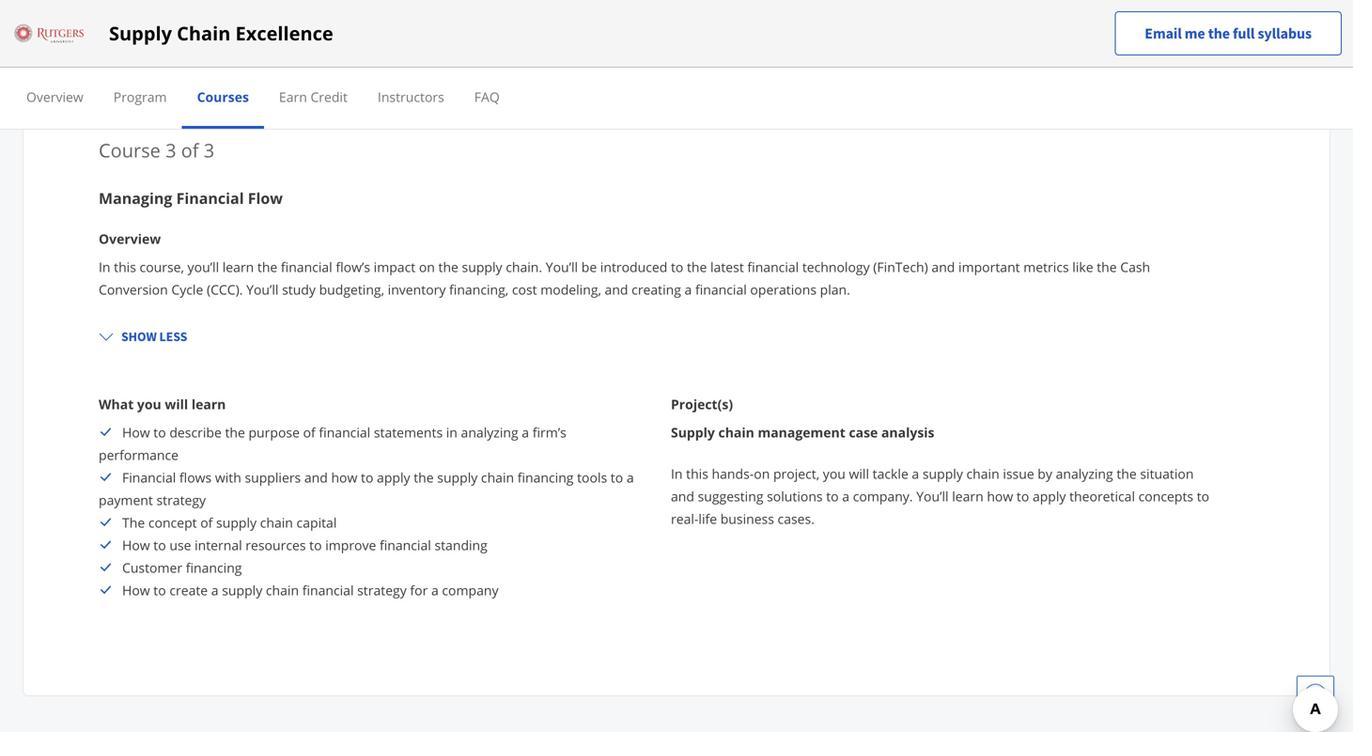 Task type: vqa. For each thing, say whether or not it's contained in the screenshot.
second 2022 from left
no



Task type: locate. For each thing, give the bounding box(es) containing it.
analyzing
[[461, 423, 518, 441], [1056, 464, 1113, 482]]

1 horizontal spatial supply
[[671, 423, 715, 441]]

budgeting,
[[319, 280, 384, 298]]

to right 'solutions'
[[826, 487, 839, 505]]

how inside how to describe the purpose of financial statements in analyzing a firm's performance
[[122, 423, 150, 441]]

supply
[[462, 258, 502, 276], [923, 464, 963, 482], [437, 468, 478, 486], [216, 513, 257, 531], [222, 581, 262, 599]]

0 horizontal spatial financing
[[186, 558, 242, 576]]

0 horizontal spatial of
[[181, 137, 199, 163]]

2 3 from the left
[[204, 137, 214, 163]]

in up the "conversion" on the top left of page
[[99, 258, 110, 276]]

this inside in this course, you'll learn the financial flow's impact on the supply chain. you'll be introduced to the latest financial technology (fintech) and important metrics like the cash conversion cycle (ccc). you'll study budgeting, inventory financing, cost modeling, and creating a financial operations plan.
[[114, 258, 136, 276]]

1 vertical spatial supply
[[671, 423, 715, 441]]

rutgers university image
[[11, 18, 86, 48]]

the right like
[[1097, 258, 1117, 276]]

0 horizontal spatial overview
[[26, 88, 83, 106]]

on left project, on the bottom right
[[754, 464, 770, 482]]

to
[[671, 258, 684, 276], [153, 423, 166, 441], [361, 468, 373, 486], [611, 468, 623, 486], [826, 487, 839, 505], [1017, 487, 1029, 505], [1197, 487, 1210, 505], [153, 536, 166, 554], [309, 536, 322, 554], [153, 581, 166, 599]]

this up the "conversion" on the top left of page
[[114, 258, 136, 276]]

case
[[849, 423, 878, 441]]

0 horizontal spatial analyzing
[[461, 423, 518, 441]]

how down issue
[[987, 487, 1013, 505]]

how inside in this hands-on project, you will tackle a supply chain issue by analyzing the situation and suggesting solutions to a company. you'll learn how to apply theoretical concepts to real-life business cases.
[[987, 487, 1013, 505]]

chain up standing
[[481, 468, 514, 486]]

of up managing financial flow at the top
[[181, 137, 199, 163]]

in inside in this hands-on project, you will tackle a supply chain issue by analyzing the situation and suggesting solutions to a company. you'll learn how to apply theoretical concepts to real-life business cases.
[[671, 464, 683, 482]]

1 vertical spatial you'll
[[246, 280, 279, 298]]

1 vertical spatial will
[[849, 464, 869, 482]]

less
[[159, 328, 187, 345]]

the inside how to describe the purpose of financial statements in analyzing a firm's performance
[[225, 423, 245, 441]]

the inside button
[[1208, 24, 1230, 43]]

supply for supply chain excellence
[[109, 20, 172, 46]]

0 vertical spatial how
[[331, 468, 357, 486]]

2 horizontal spatial of
[[303, 423, 316, 441]]

flows
[[179, 468, 212, 486]]

to down 'what you will learn'
[[153, 423, 166, 441]]

resources
[[246, 536, 306, 554]]

3 up managing financial flow at the top
[[204, 137, 214, 163]]

strategy up concept
[[156, 491, 206, 509]]

1 vertical spatial how
[[987, 487, 1013, 505]]

financing down internal
[[186, 558, 242, 576]]

financial down performance
[[122, 468, 176, 486]]

course
[[99, 137, 161, 163]]

0 horizontal spatial on
[[419, 258, 435, 276]]

program
[[114, 88, 167, 106]]

financial inside "financial flows with suppliers and how to apply the supply chain financing tools to a payment strategy"
[[122, 468, 176, 486]]

creating
[[632, 280, 681, 298]]

a right for
[[431, 581, 439, 599]]

to right concepts
[[1197, 487, 1210, 505]]

you right project, on the bottom right
[[823, 464, 846, 482]]

1 vertical spatial on
[[754, 464, 770, 482]]

chain left issue
[[967, 464, 1000, 482]]

supply up financing, at the top
[[462, 258, 502, 276]]

performance
[[99, 446, 179, 464]]

you'll left the study
[[246, 280, 279, 298]]

excellence
[[235, 20, 333, 46]]

syllabus
[[1258, 24, 1312, 43]]

0 vertical spatial you
[[137, 395, 161, 413]]

of right 'purpose'
[[303, 423, 316, 441]]

2 vertical spatial you'll
[[916, 487, 949, 505]]

1 horizontal spatial you'll
[[546, 258, 578, 276]]

the up theoretical
[[1117, 464, 1137, 482]]

you
[[137, 395, 161, 413], [823, 464, 846, 482]]

courses
[[197, 88, 249, 106]]

how up performance
[[122, 423, 150, 441]]

customer financing
[[122, 558, 242, 576]]

0 vertical spatial you'll
[[546, 258, 578, 276]]

in
[[446, 423, 458, 441]]

email
[[1145, 24, 1182, 43]]

managing
[[99, 188, 172, 208]]

cycle
[[171, 280, 203, 298]]

plan.
[[820, 280, 850, 298]]

me
[[1185, 24, 1205, 43]]

statements
[[374, 423, 443, 441]]

learn up describe
[[192, 395, 226, 413]]

financial
[[176, 188, 244, 208], [122, 468, 176, 486]]

help center image
[[1304, 683, 1327, 706]]

and down how to describe the purpose of financial statements in analyzing a firm's performance
[[304, 468, 328, 486]]

to up creating
[[671, 258, 684, 276]]

0 horizontal spatial you'll
[[246, 280, 279, 298]]

0 horizontal spatial will
[[165, 395, 188, 413]]

analyzing inside how to describe the purpose of financial statements in analyzing a firm's performance
[[461, 423, 518, 441]]

conversion
[[99, 280, 168, 298]]

a left firm's
[[522, 423, 529, 441]]

you right the what
[[137, 395, 161, 413]]

be
[[581, 258, 597, 276]]

the up financing, at the top
[[438, 258, 459, 276]]

the inside in this hands-on project, you will tackle a supply chain issue by analyzing the situation and suggesting solutions to a company. you'll learn how to apply theoretical concepts to real-life business cases.
[[1117, 464, 1137, 482]]

2 how from the top
[[122, 536, 150, 554]]

a inside in this course, you'll learn the financial flow's impact on the supply chain. you'll be introduced to the latest financial technology (fintech) and important metrics like the cash conversion cycle (ccc). you'll study budgeting, inventory financing, cost modeling, and creating a financial operations plan.
[[685, 280, 692, 298]]

and inside in this hands-on project, you will tackle a supply chain issue by analyzing the situation and suggesting solutions to a company. you'll learn how to apply theoretical concepts to real-life business cases.
[[671, 487, 694, 505]]

a right creating
[[685, 280, 692, 298]]

financial left flow
[[176, 188, 244, 208]]

1 horizontal spatial you
[[823, 464, 846, 482]]

chain up resources
[[260, 513, 293, 531]]

0 horizontal spatial in
[[99, 258, 110, 276]]

on inside in this hands-on project, you will tackle a supply chain issue by analyzing the situation and suggesting solutions to a company. you'll learn how to apply theoretical concepts to real-life business cases.
[[754, 464, 770, 482]]

1 horizontal spatial in
[[671, 464, 683, 482]]

supply inside in this hands-on project, you will tackle a supply chain issue by analyzing the situation and suggesting solutions to a company. you'll learn how to apply theoretical concepts to real-life business cases.
[[923, 464, 963, 482]]

0 horizontal spatial how
[[331, 468, 357, 486]]

what you will learn
[[99, 395, 226, 413]]

financing
[[518, 468, 574, 486], [186, 558, 242, 576]]

1 vertical spatial how
[[122, 536, 150, 554]]

in inside in this course, you'll learn the financial flow's impact on the supply chain. you'll be introduced to the latest financial technology (fintech) and important metrics like the cash conversion cycle (ccc). you'll study budgeting, inventory financing, cost modeling, and creating a financial operations plan.
[[99, 258, 110, 276]]

supply
[[109, 20, 172, 46], [671, 423, 715, 441]]

1 horizontal spatial strategy
[[357, 581, 407, 599]]

learn up "(ccc)."
[[222, 258, 254, 276]]

how down how to describe the purpose of financial statements in analyzing a firm's performance
[[331, 468, 357, 486]]

overview link
[[26, 88, 83, 106]]

use
[[169, 536, 191, 554]]

1 vertical spatial this
[[686, 464, 708, 482]]

0 vertical spatial on
[[419, 258, 435, 276]]

supply right tackle
[[923, 464, 963, 482]]

1 horizontal spatial will
[[849, 464, 869, 482]]

how for how to describe the purpose of financial statements in analyzing a firm's performance
[[122, 423, 150, 441]]

financial flows with suppliers and how to apply the supply chain financing tools to a payment strategy
[[99, 468, 634, 509]]

to down how to describe the purpose of financial statements in analyzing a firm's performance
[[361, 468, 373, 486]]

2 vertical spatial how
[[122, 581, 150, 599]]

the inside "financial flows with suppliers and how to apply the supply chain financing tools to a payment strategy"
[[414, 468, 434, 486]]

financial up the study
[[281, 258, 332, 276]]

real-
[[671, 510, 699, 527]]

will
[[165, 395, 188, 413], [849, 464, 869, 482]]

2 horizontal spatial you'll
[[916, 487, 949, 505]]

the down statements
[[414, 468, 434, 486]]

apply down statements
[[377, 468, 410, 486]]

this inside in this hands-on project, you will tackle a supply chain issue by analyzing the situation and suggesting solutions to a company. you'll learn how to apply theoretical concepts to real-life business cases.
[[686, 464, 708, 482]]

you'll inside in this hands-on project, you will tackle a supply chain issue by analyzing the situation and suggesting solutions to a company. you'll learn how to apply theoretical concepts to real-life business cases.
[[916, 487, 949, 505]]

you'll up modeling,
[[546, 258, 578, 276]]

show less
[[121, 328, 187, 345]]

1 vertical spatial you
[[823, 464, 846, 482]]

learn
[[222, 258, 254, 276], [192, 395, 226, 413], [952, 487, 984, 505]]

financial up operations
[[747, 258, 799, 276]]

strategy left for
[[357, 581, 407, 599]]

supply up internal
[[216, 513, 257, 531]]

a right tools on the left
[[627, 468, 634, 486]]

0 vertical spatial strategy
[[156, 491, 206, 509]]

overview down managing
[[99, 230, 161, 247]]

supply down the project(s)
[[671, 423, 715, 441]]

in up real-
[[671, 464, 683, 482]]

earn credit
[[279, 88, 348, 106]]

1 how from the top
[[122, 423, 150, 441]]

supply left chain
[[109, 20, 172, 46]]

1 horizontal spatial analyzing
[[1056, 464, 1113, 482]]

introduced
[[600, 258, 668, 276]]

1 horizontal spatial overview
[[99, 230, 161, 247]]

company.
[[853, 487, 913, 505]]

(ccc).
[[207, 280, 243, 298]]

financial up for
[[380, 536, 431, 554]]

0 vertical spatial of
[[181, 137, 199, 163]]

on up inventory on the left top of the page
[[419, 258, 435, 276]]

1 vertical spatial analyzing
[[1056, 464, 1113, 482]]

in for project(s)
[[671, 464, 683, 482]]

0 horizontal spatial strategy
[[156, 491, 206, 509]]

analyzing right in
[[461, 423, 518, 441]]

analysis
[[881, 423, 935, 441]]

payment
[[99, 491, 153, 509]]

the right the me
[[1208, 24, 1230, 43]]

0 vertical spatial in
[[99, 258, 110, 276]]

in for managing financial flow
[[99, 258, 110, 276]]

1 horizontal spatial financing
[[518, 468, 574, 486]]

1 vertical spatial of
[[303, 423, 316, 441]]

3 how from the top
[[122, 581, 150, 599]]

learn right company.
[[952, 487, 984, 505]]

metrics
[[1024, 258, 1069, 276]]

theoretical
[[1070, 487, 1135, 505]]

the
[[1208, 24, 1230, 43], [257, 258, 277, 276], [438, 258, 459, 276], [687, 258, 707, 276], [1097, 258, 1117, 276], [225, 423, 245, 441], [1117, 464, 1137, 482], [414, 468, 434, 486]]

1 horizontal spatial 3
[[204, 137, 214, 163]]

and up real-
[[671, 487, 694, 505]]

a left company.
[[842, 487, 850, 505]]

3
[[165, 137, 176, 163], [204, 137, 214, 163]]

how down customer
[[122, 581, 150, 599]]

0 vertical spatial overview
[[26, 88, 83, 106]]

1 horizontal spatial apply
[[1033, 487, 1066, 505]]

overview down rutgers university image
[[26, 88, 83, 106]]

1 vertical spatial apply
[[1033, 487, 1066, 505]]

0 horizontal spatial apply
[[377, 468, 410, 486]]

1 vertical spatial financial
[[122, 468, 176, 486]]

to down customer
[[153, 581, 166, 599]]

1 horizontal spatial how
[[987, 487, 1013, 505]]

chain
[[177, 20, 231, 46]]

2 vertical spatial learn
[[952, 487, 984, 505]]

and
[[932, 258, 955, 276], [605, 280, 628, 298], [304, 468, 328, 486], [671, 487, 694, 505]]

1 horizontal spatial of
[[200, 513, 213, 531]]

technology
[[802, 258, 870, 276]]

financing down firm's
[[518, 468, 574, 486]]

suggesting
[[698, 487, 764, 505]]

will inside in this hands-on project, you will tackle a supply chain issue by analyzing the situation and suggesting solutions to a company. you'll learn how to apply theoretical concepts to real-life business cases.
[[849, 464, 869, 482]]

chain inside in this hands-on project, you will tackle a supply chain issue by analyzing the situation and suggesting solutions to a company. you'll learn how to apply theoretical concepts to real-life business cases.
[[967, 464, 1000, 482]]

0 vertical spatial how
[[122, 423, 150, 441]]

strategy
[[156, 491, 206, 509], [357, 581, 407, 599]]

overview
[[26, 88, 83, 106], [99, 230, 161, 247]]

(fintech)
[[873, 258, 928, 276]]

0 horizontal spatial supply
[[109, 20, 172, 46]]

0 vertical spatial learn
[[222, 258, 254, 276]]

how down 'the' at the bottom left of the page
[[122, 536, 150, 554]]

0 vertical spatial this
[[114, 258, 136, 276]]

how
[[122, 423, 150, 441], [122, 536, 150, 554], [122, 581, 150, 599]]

2 vertical spatial of
[[200, 513, 213, 531]]

apply down by
[[1033, 487, 1066, 505]]

0 horizontal spatial 3
[[165, 137, 176, 163]]

1 horizontal spatial this
[[686, 464, 708, 482]]

how
[[331, 468, 357, 486], [987, 487, 1013, 505]]

of up internal
[[200, 513, 213, 531]]

3 right course
[[165, 137, 176, 163]]

this left hands-
[[686, 464, 708, 482]]

solutions
[[767, 487, 823, 505]]

0 vertical spatial supply
[[109, 20, 172, 46]]

financial
[[281, 258, 332, 276], [747, 258, 799, 276], [695, 280, 747, 298], [319, 423, 370, 441], [380, 536, 431, 554], [302, 581, 354, 599]]

apply
[[377, 468, 410, 486], [1033, 487, 1066, 505]]

project(s)
[[671, 395, 733, 413]]

supply down in
[[437, 468, 478, 486]]

will left tackle
[[849, 464, 869, 482]]

0 horizontal spatial this
[[114, 258, 136, 276]]

1 horizontal spatial on
[[754, 464, 770, 482]]

0 vertical spatial apply
[[377, 468, 410, 486]]

financial up "financial flows with suppliers and how to apply the supply chain financing tools to a payment strategy"
[[319, 423, 370, 441]]

analyzing up theoretical
[[1056, 464, 1113, 482]]

hands-
[[712, 464, 754, 482]]

0 vertical spatial financing
[[518, 468, 574, 486]]

0 vertical spatial analyzing
[[461, 423, 518, 441]]

1 vertical spatial in
[[671, 464, 683, 482]]

you'll right company.
[[916, 487, 949, 505]]

0 vertical spatial financial
[[176, 188, 244, 208]]

1 vertical spatial financing
[[186, 558, 242, 576]]

the left 'purpose'
[[225, 423, 245, 441]]

financing inside "financial flows with suppliers and how to apply the supply chain financing tools to a payment strategy"
[[518, 468, 574, 486]]

will up describe
[[165, 395, 188, 413]]

supply chain excellence
[[109, 20, 333, 46]]



Task type: describe. For each thing, give the bounding box(es) containing it.
chain up hands-
[[718, 423, 754, 441]]

a inside how to describe the purpose of financial statements in analyzing a firm's performance
[[522, 423, 529, 441]]

flow's
[[336, 258, 370, 276]]

financial down latest
[[695, 280, 747, 298]]

learn inside in this hands-on project, you will tackle a supply chain issue by analyzing the situation and suggesting solutions to a company. you'll learn how to apply theoretical concepts to real-life business cases.
[[952, 487, 984, 505]]

project,
[[773, 464, 820, 482]]

analyzing inside in this hands-on project, you will tackle a supply chain issue by analyzing the situation and suggesting solutions to a company. you'll learn how to apply theoretical concepts to real-life business cases.
[[1056, 464, 1113, 482]]

modeling,
[[541, 280, 601, 298]]

you'll
[[188, 258, 219, 276]]

supply for supply chain management case analysis
[[671, 423, 715, 441]]

course 3 of 3
[[99, 137, 214, 163]]

a right create
[[211, 581, 219, 599]]

the concept of supply chain capital
[[122, 513, 337, 531]]

chain down resources
[[266, 581, 299, 599]]

how to create a supply chain financial strategy for a company
[[122, 581, 499, 599]]

the right you'll
[[257, 258, 277, 276]]

of for course 3 of 3
[[181, 137, 199, 163]]

improve
[[325, 536, 376, 554]]

the
[[122, 513, 145, 531]]

describe
[[169, 423, 222, 441]]

to down capital
[[309, 536, 322, 554]]

to right tools on the left
[[611, 468, 623, 486]]

situation
[[1140, 464, 1194, 482]]

earn credit link
[[279, 88, 348, 106]]

latest
[[710, 258, 744, 276]]

suppliers
[[245, 468, 301, 486]]

to inside how to describe the purpose of financial statements in analyzing a firm's performance
[[153, 423, 166, 441]]

tackle
[[873, 464, 909, 482]]

a right tackle
[[912, 464, 919, 482]]

concept
[[148, 513, 197, 531]]

and down introduced
[[605, 280, 628, 298]]

full
[[1233, 24, 1255, 43]]

management
[[758, 423, 846, 441]]

by
[[1038, 464, 1052, 482]]

show less button
[[91, 319, 195, 353]]

cost
[[512, 280, 537, 298]]

financial down improve
[[302, 581, 354, 599]]

customer
[[122, 558, 182, 576]]

financial inside how to describe the purpose of financial statements in analyzing a firm's performance
[[319, 423, 370, 441]]

financing,
[[449, 280, 509, 298]]

in this course, you'll learn the financial flow's impact on the supply chain. you'll be introduced to the latest financial technology (fintech) and important metrics like the cash conversion cycle (ccc). you'll study budgeting, inventory financing, cost modeling, and creating a financial operations plan.
[[99, 258, 1150, 298]]

show
[[121, 328, 157, 345]]

internal
[[195, 536, 242, 554]]

course,
[[140, 258, 184, 276]]

on inside in this course, you'll learn the financial flow's impact on the supply chain. you'll be introduced to the latest financial technology (fintech) and important metrics like the cash conversion cycle (ccc). you'll study budgeting, inventory financing, cost modeling, and creating a financial operations plan.
[[419, 258, 435, 276]]

in this hands-on project, you will tackle a supply chain issue by analyzing the situation and suggesting solutions to a company. you'll learn how to apply theoretical concepts to real-life business cases.
[[671, 464, 1210, 527]]

cases.
[[778, 510, 815, 527]]

to down issue
[[1017, 487, 1029, 505]]

a inside "financial flows with suppliers and how to apply the supply chain financing tools to a payment strategy"
[[627, 468, 634, 486]]

how for how to create a supply chain financial strategy for a company
[[122, 581, 150, 599]]

instructors
[[378, 88, 444, 106]]

overview inside certificate menu element
[[26, 88, 83, 106]]

courses link
[[197, 88, 249, 106]]

cash
[[1120, 258, 1150, 276]]

faq link
[[474, 88, 500, 106]]

issue
[[1003, 464, 1034, 482]]

this for project(s)
[[686, 464, 708, 482]]

email me the full syllabus button
[[1115, 11, 1342, 55]]

standing
[[435, 536, 488, 554]]

firm's
[[533, 423, 566, 441]]

program link
[[114, 88, 167, 106]]

apply inside "financial flows with suppliers and how to apply the supply chain financing tools to a payment strategy"
[[377, 468, 410, 486]]

1 vertical spatial overview
[[99, 230, 161, 247]]

how inside "financial flows with suppliers and how to apply the supply chain financing tools to a payment strategy"
[[331, 468, 357, 486]]

important
[[959, 258, 1020, 276]]

faq
[[474, 88, 500, 106]]

how to use internal resources to improve financial standing
[[122, 536, 488, 554]]

learn inside in this course, you'll learn the financial flow's impact on the supply chain. you'll be introduced to the latest financial technology (fintech) and important metrics like the cash conversion cycle (ccc). you'll study budgeting, inventory financing, cost modeling, and creating a financial operations plan.
[[222, 258, 254, 276]]

with
[[215, 468, 241, 486]]

for
[[410, 581, 428, 599]]

to inside in this course, you'll learn the financial flow's impact on the supply chain. you'll be introduced to the latest financial technology (fintech) and important metrics like the cash conversion cycle (ccc). you'll study budgeting, inventory financing, cost modeling, and creating a financial operations plan.
[[671, 258, 684, 276]]

instructors link
[[378, 88, 444, 106]]

capital
[[297, 513, 337, 531]]

supply down internal
[[222, 581, 262, 599]]

apply inside in this hands-on project, you will tackle a supply chain issue by analyzing the situation and suggesting solutions to a company. you'll learn how to apply theoretical concepts to real-life business cases.
[[1033, 487, 1066, 505]]

to left use
[[153, 536, 166, 554]]

like
[[1073, 258, 1093, 276]]

1 vertical spatial strategy
[[357, 581, 407, 599]]

supply inside in this course, you'll learn the financial flow's impact on the supply chain. you'll be introduced to the latest financial technology (fintech) and important metrics like the cash conversion cycle (ccc). you'll study budgeting, inventory financing, cost modeling, and creating a financial operations plan.
[[462, 258, 502, 276]]

impact
[[374, 258, 416, 276]]

study
[[282, 280, 316, 298]]

purpose
[[249, 423, 300, 441]]

chain inside "financial flows with suppliers and how to apply the supply chain financing tools to a payment strategy"
[[481, 468, 514, 486]]

supply inside "financial flows with suppliers and how to apply the supply chain financing tools to a payment strategy"
[[437, 468, 478, 486]]

how to describe the purpose of financial statements in analyzing a firm's performance
[[99, 423, 566, 464]]

how for how to use internal resources to improve financial standing
[[122, 536, 150, 554]]

1 vertical spatial learn
[[192, 395, 226, 413]]

managing financial flow
[[99, 188, 283, 208]]

company
[[442, 581, 499, 599]]

and right (fintech) on the top
[[932, 258, 955, 276]]

of for the concept of supply chain capital
[[200, 513, 213, 531]]

0 vertical spatial will
[[165, 395, 188, 413]]

1 3 from the left
[[165, 137, 176, 163]]

0 horizontal spatial you
[[137, 395, 161, 413]]

strategy inside "financial flows with suppliers and how to apply the supply chain financing tools to a payment strategy"
[[156, 491, 206, 509]]

operations
[[750, 280, 817, 298]]

of inside how to describe the purpose of financial statements in analyzing a firm's performance
[[303, 423, 316, 441]]

create
[[169, 581, 208, 599]]

this for managing financial flow
[[114, 258, 136, 276]]

the left latest
[[687, 258, 707, 276]]

earn
[[279, 88, 307, 106]]

certificate menu element
[[11, 68, 1342, 129]]

you inside in this hands-on project, you will tackle a supply chain issue by analyzing the situation and suggesting solutions to a company. you'll learn how to apply theoretical concepts to real-life business cases.
[[823, 464, 846, 482]]

business
[[721, 510, 774, 527]]

tools
[[577, 468, 607, 486]]

life
[[699, 510, 717, 527]]

chain.
[[506, 258, 542, 276]]

and inside "financial flows with suppliers and how to apply the supply chain financing tools to a payment strategy"
[[304, 468, 328, 486]]

email me the full syllabus
[[1145, 24, 1312, 43]]

what
[[99, 395, 134, 413]]

credit
[[311, 88, 348, 106]]

supply chain management case analysis
[[671, 423, 935, 441]]



